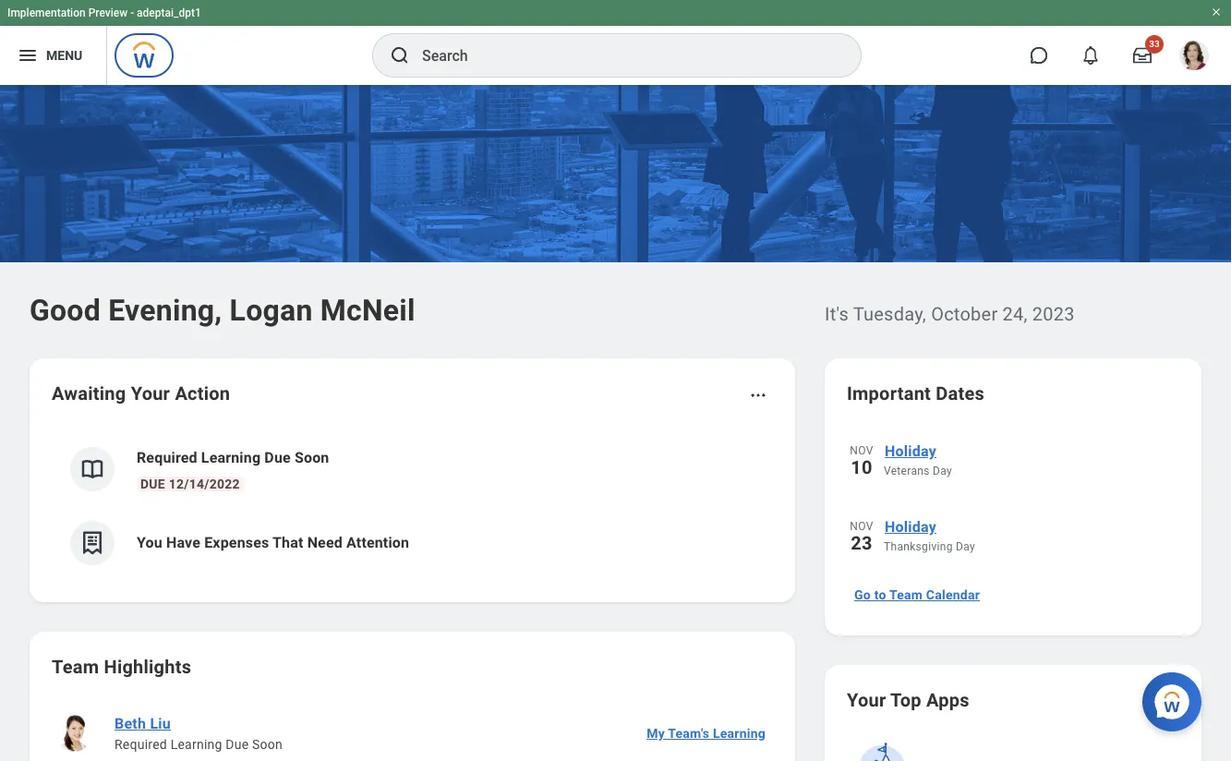 Task type: describe. For each thing, give the bounding box(es) containing it.
Search Workday  search field
[[422, 35, 823, 76]]

dashboard expenses image
[[79, 529, 106, 557]]

tuesday,
[[853, 303, 926, 325]]

your top apps
[[847, 689, 970, 711]]

2023
[[1032, 303, 1075, 325]]

book open image
[[79, 455, 106, 483]]

search image
[[389, 44, 411, 66]]

important dates
[[847, 382, 985, 405]]

highlights
[[104, 656, 191, 678]]

day for 23
[[956, 540, 975, 553]]

related actions image
[[749, 386, 768, 405]]

team highlights
[[52, 656, 191, 678]]

menu button
[[0, 26, 106, 85]]

logan
[[230, 293, 313, 328]]

learning inside button
[[713, 726, 766, 741]]

inbox large image
[[1133, 46, 1152, 65]]

you have expenses that need attention
[[137, 534, 409, 551]]

important dates element
[[847, 429, 1179, 573]]

team's
[[668, 726, 710, 741]]

justify image
[[17, 44, 39, 66]]

awaiting your action
[[52, 382, 230, 405]]

menu
[[46, 48, 82, 62]]

nov for 23
[[850, 520, 873, 533]]

mcneil
[[320, 293, 415, 328]]

notifications large image
[[1082, 46, 1100, 65]]

1 vertical spatial your
[[847, 689, 886, 711]]

team inside button
[[889, 587, 923, 602]]

implementation preview -   adeptai_dpt1
[[7, 6, 201, 19]]

holiday button for 10
[[884, 440, 1179, 464]]

beth liu button
[[107, 713, 178, 735]]

evening,
[[108, 293, 222, 328]]

day for 10
[[933, 465, 952, 477]]

action
[[175, 382, 230, 405]]

nov 23
[[850, 520, 873, 554]]

thanksgiving
[[884, 540, 953, 553]]

holiday thanksgiving day
[[884, 518, 975, 553]]

close environment banner image
[[1211, 6, 1222, 18]]

holiday button for 23
[[884, 515, 1179, 539]]

awaiting your action list
[[52, 432, 773, 580]]

good evening, logan mcneil
[[30, 293, 415, 328]]

awaiting
[[52, 382, 126, 405]]

0 horizontal spatial due
[[140, 477, 165, 491]]

23
[[851, 532, 873, 554]]

you
[[137, 534, 162, 551]]

calendar
[[926, 587, 980, 602]]

have
[[166, 534, 200, 551]]

veterans
[[884, 465, 930, 477]]

due inside beth liu required learning due soon
[[226, 737, 249, 752]]

october
[[931, 303, 998, 325]]



Task type: vqa. For each thing, say whether or not it's contained in the screenshot.
Resources in Manage Interests: Logan Mcneil - Vice President, Human Resources On 10/20/2023 (Rescinded)
no



Task type: locate. For each thing, give the bounding box(es) containing it.
1 horizontal spatial soon
[[295, 449, 329, 466]]

due
[[264, 449, 291, 466], [140, 477, 165, 491], [226, 737, 249, 752]]

1 horizontal spatial day
[[956, 540, 975, 553]]

my team's learning
[[647, 726, 766, 741]]

1 horizontal spatial due
[[226, 737, 249, 752]]

go
[[854, 587, 871, 602]]

holiday for 10
[[885, 442, 937, 460]]

0 vertical spatial soon
[[295, 449, 329, 466]]

nov
[[850, 444, 873, 457], [850, 520, 873, 533]]

12/14/2022
[[169, 477, 240, 491]]

2 vertical spatial due
[[226, 737, 249, 752]]

day inside holiday veterans day
[[933, 465, 952, 477]]

your left action
[[131, 382, 170, 405]]

soon inside beth liu required learning due soon
[[252, 737, 283, 752]]

profile logan mcneil image
[[1179, 41, 1209, 74]]

required inside awaiting your action list
[[137, 449, 197, 466]]

my team's learning button
[[639, 715, 773, 752]]

due 12/14/2022
[[140, 477, 240, 491]]

learning
[[201, 449, 261, 466], [713, 726, 766, 741], [171, 737, 222, 752]]

day right veterans
[[933, 465, 952, 477]]

0 vertical spatial holiday button
[[884, 440, 1179, 464]]

1 horizontal spatial team
[[889, 587, 923, 602]]

1 nov from the top
[[850, 444, 873, 457]]

liu
[[150, 715, 171, 732]]

0 vertical spatial day
[[933, 465, 952, 477]]

preview
[[88, 6, 128, 19]]

learning inside awaiting your action list
[[201, 449, 261, 466]]

0 vertical spatial team
[[889, 587, 923, 602]]

holiday veterans day
[[884, 442, 952, 477]]

1 holiday from the top
[[885, 442, 937, 460]]

0 horizontal spatial soon
[[252, 737, 283, 752]]

1 vertical spatial day
[[956, 540, 975, 553]]

0 vertical spatial required
[[137, 449, 197, 466]]

it's
[[825, 303, 849, 325]]

attention
[[346, 534, 409, 551]]

your
[[131, 382, 170, 405], [847, 689, 886, 711]]

holiday button
[[884, 440, 1179, 464], [884, 515, 1179, 539]]

soon
[[295, 449, 329, 466], [252, 737, 283, 752]]

it's tuesday, october 24, 2023
[[825, 303, 1075, 325]]

2 nov from the top
[[850, 520, 873, 533]]

holiday inside holiday veterans day
[[885, 442, 937, 460]]

holiday up veterans
[[885, 442, 937, 460]]

dates
[[936, 382, 985, 405]]

learning down the liu
[[171, 737, 222, 752]]

that
[[272, 534, 303, 551]]

to
[[874, 587, 886, 602]]

team left highlights
[[52, 656, 99, 678]]

soon inside awaiting your action list
[[295, 449, 329, 466]]

learning right 'team's'
[[713, 726, 766, 741]]

0 vertical spatial due
[[264, 449, 291, 466]]

menu banner
[[0, 0, 1231, 85]]

nov left holiday veterans day
[[850, 444, 873, 457]]

1 vertical spatial holiday
[[885, 518, 937, 536]]

33 button
[[1122, 35, 1164, 76]]

10
[[851, 456, 873, 478]]

need
[[307, 534, 343, 551]]

holiday inside the holiday thanksgiving day
[[885, 518, 937, 536]]

required learning due soon
[[137, 449, 329, 466]]

-
[[130, 6, 134, 19]]

1 vertical spatial nov
[[850, 520, 873, 533]]

0 horizontal spatial day
[[933, 465, 952, 477]]

holiday
[[885, 442, 937, 460], [885, 518, 937, 536]]

implementation
[[7, 6, 86, 19]]

33
[[1149, 39, 1160, 49]]

2 horizontal spatial due
[[264, 449, 291, 466]]

0 vertical spatial your
[[131, 382, 170, 405]]

1 vertical spatial due
[[140, 477, 165, 491]]

0 vertical spatial holiday
[[885, 442, 937, 460]]

0 horizontal spatial your
[[131, 382, 170, 405]]

team right "to"
[[889, 587, 923, 602]]

nov 10
[[850, 444, 873, 478]]

your left top
[[847, 689, 886, 711]]

holiday for 23
[[885, 518, 937, 536]]

good
[[30, 293, 101, 328]]

1 vertical spatial soon
[[252, 737, 283, 752]]

1 vertical spatial team
[[52, 656, 99, 678]]

learning up 12/14/2022
[[201, 449, 261, 466]]

day
[[933, 465, 952, 477], [956, 540, 975, 553]]

nov for 10
[[850, 444, 873, 457]]

day inside the holiday thanksgiving day
[[956, 540, 975, 553]]

0 horizontal spatial team
[[52, 656, 99, 678]]

2 holiday from the top
[[885, 518, 937, 536]]

1 vertical spatial holiday button
[[884, 515, 1179, 539]]

expenses
[[204, 534, 269, 551]]

beth liu required learning due soon
[[115, 715, 283, 752]]

required
[[137, 449, 197, 466], [115, 737, 167, 752]]

go to team calendar button
[[847, 576, 987, 613]]

my
[[647, 726, 665, 741]]

apps
[[926, 689, 970, 711]]

24,
[[1003, 303, 1028, 325]]

good evening, logan mcneil main content
[[0, 85, 1231, 761]]

1 horizontal spatial your
[[847, 689, 886, 711]]

team
[[889, 587, 923, 602], [52, 656, 99, 678]]

holiday up thanksgiving
[[885, 518, 937, 536]]

learning inside beth liu required learning due soon
[[171, 737, 222, 752]]

required down beth liu button
[[115, 737, 167, 752]]

nov down 10
[[850, 520, 873, 533]]

you have expenses that need attention button
[[52, 506, 773, 580]]

0 vertical spatial nov
[[850, 444, 873, 457]]

1 holiday button from the top
[[884, 440, 1179, 464]]

required up the due 12/14/2022 on the left of the page
[[137, 449, 197, 466]]

go to team calendar
[[854, 587, 980, 602]]

important
[[847, 382, 931, 405]]

beth
[[115, 715, 146, 732]]

1 vertical spatial required
[[115, 737, 167, 752]]

required inside beth liu required learning due soon
[[115, 737, 167, 752]]

top
[[890, 689, 922, 711]]

day right thanksgiving
[[956, 540, 975, 553]]

2 holiday button from the top
[[884, 515, 1179, 539]]

adeptai_dpt1
[[137, 6, 201, 19]]



